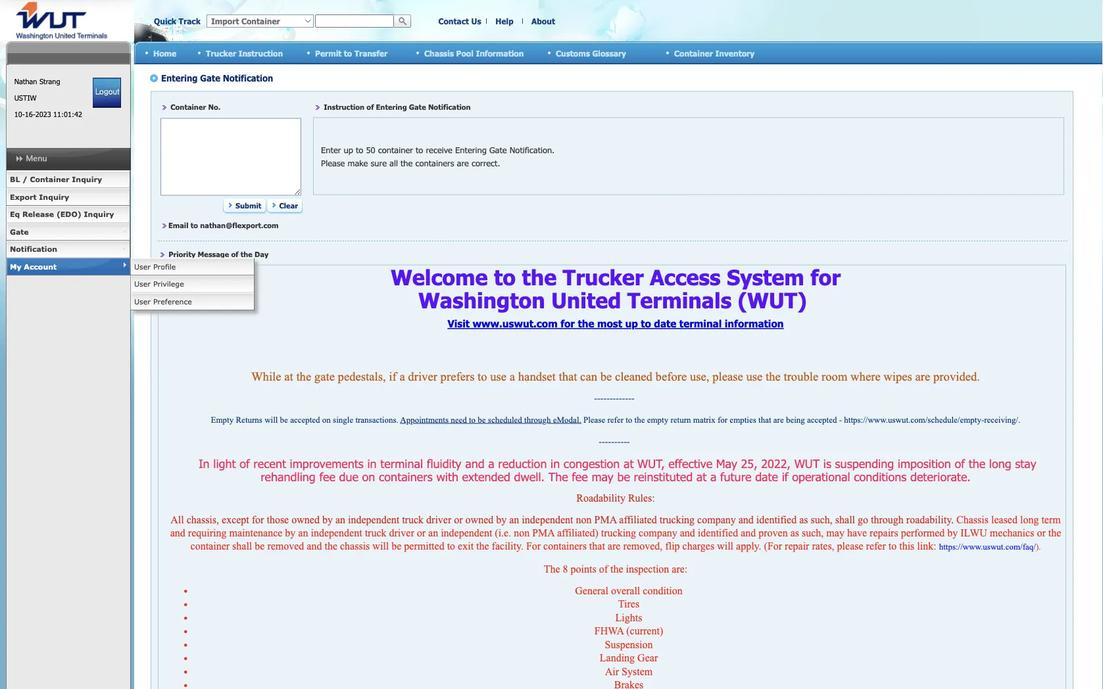 Task type: vqa. For each thing, say whether or not it's contained in the screenshot.
Eq
yes



Task type: locate. For each thing, give the bounding box(es) containing it.
export inquiry link
[[6, 188, 130, 206]]

user down the user privilege at top left
[[134, 297, 151, 306]]

container
[[674, 48, 713, 58], [30, 175, 69, 184]]

user profile
[[134, 262, 176, 271]]

pool
[[456, 48, 474, 58]]

contact us
[[438, 16, 481, 26]]

contact us link
[[438, 16, 481, 26]]

0 horizontal spatial container
[[30, 175, 69, 184]]

inquiry inside "link"
[[72, 175, 102, 184]]

user inside the user privilege link
[[134, 280, 151, 288]]

container left inventory
[[674, 48, 713, 58]]

privilege
[[153, 280, 184, 288]]

profile
[[153, 262, 176, 271]]

transfer
[[354, 48, 388, 58]]

1 user from the top
[[134, 262, 151, 271]]

trucker
[[206, 48, 236, 58]]

trucker instruction
[[206, 48, 283, 58]]

user
[[134, 262, 151, 271], [134, 280, 151, 288], [134, 297, 151, 306]]

information
[[476, 48, 524, 58]]

gate
[[10, 227, 29, 236]]

help link
[[496, 16, 514, 26]]

container up export inquiry
[[30, 175, 69, 184]]

account
[[24, 262, 57, 271]]

inquiry down bl / container inquiry
[[39, 192, 69, 201]]

customs glossary
[[556, 48, 626, 58]]

bl
[[10, 175, 20, 184]]

None text field
[[315, 14, 394, 28]]

about
[[532, 16, 555, 26]]

2023
[[35, 110, 51, 119]]

1 vertical spatial inquiry
[[39, 192, 69, 201]]

10-16-2023 11:01:42
[[14, 110, 82, 119]]

10-
[[14, 110, 25, 119]]

ustiw
[[14, 93, 36, 102]]

user profile link
[[130, 258, 255, 276]]

2 vertical spatial user
[[134, 297, 151, 306]]

1 vertical spatial user
[[134, 280, 151, 288]]

user privilege
[[134, 280, 184, 288]]

export inquiry
[[10, 192, 69, 201]]

2 vertical spatial inquiry
[[84, 210, 114, 219]]

user inside user preference link
[[134, 297, 151, 306]]

eq release (edo) inquiry
[[10, 210, 114, 219]]

user down user profile
[[134, 280, 151, 288]]

user for user privilege
[[134, 280, 151, 288]]

/
[[22, 175, 27, 184]]

instruction
[[239, 48, 283, 58]]

(edo)
[[56, 210, 81, 219]]

user left profile
[[134, 262, 151, 271]]

inquiry
[[72, 175, 102, 184], [39, 192, 69, 201], [84, 210, 114, 219]]

1 horizontal spatial container
[[674, 48, 713, 58]]

inquiry up export inquiry link
[[72, 175, 102, 184]]

inquiry for (edo)
[[84, 210, 114, 219]]

contact
[[438, 16, 469, 26]]

0 vertical spatial user
[[134, 262, 151, 271]]

inquiry right the (edo)
[[84, 210, 114, 219]]

16-
[[25, 110, 35, 119]]

0 vertical spatial inquiry
[[72, 175, 102, 184]]

customs
[[556, 48, 590, 58]]

export
[[10, 192, 37, 201]]

bl / container inquiry
[[10, 175, 102, 184]]

2 user from the top
[[134, 280, 151, 288]]

about link
[[532, 16, 555, 26]]

3 user from the top
[[134, 297, 151, 306]]

user inside user profile "link"
[[134, 262, 151, 271]]

notification link
[[6, 241, 130, 258]]

1 vertical spatial container
[[30, 175, 69, 184]]



Task type: describe. For each thing, give the bounding box(es) containing it.
inventory
[[715, 48, 755, 58]]

bl / container inquiry link
[[6, 171, 130, 188]]

user privilege link
[[130, 276, 255, 293]]

user for user preference
[[134, 297, 151, 306]]

release
[[22, 210, 54, 219]]

gate link
[[6, 223, 130, 241]]

nathan strang
[[14, 77, 60, 86]]

eq
[[10, 210, 20, 219]]

0 vertical spatial container
[[674, 48, 713, 58]]

us
[[471, 16, 481, 26]]

quick track
[[154, 16, 201, 26]]

quick
[[154, 16, 176, 26]]

my
[[10, 262, 21, 271]]

chassis pool information
[[424, 48, 524, 58]]

user for user profile
[[134, 262, 151, 271]]

help
[[496, 16, 514, 26]]

permit
[[315, 48, 342, 58]]

preference
[[153, 297, 192, 306]]

track
[[179, 16, 201, 26]]

permit to transfer
[[315, 48, 388, 58]]

inquiry for container
[[72, 175, 102, 184]]

user preference
[[134, 297, 192, 306]]

glossary
[[592, 48, 626, 58]]

strang
[[39, 77, 60, 86]]

11:01:42
[[53, 110, 82, 119]]

login image
[[93, 78, 121, 108]]

to
[[344, 48, 352, 58]]

eq release (edo) inquiry link
[[6, 206, 130, 223]]

notification
[[10, 245, 57, 254]]

home
[[153, 48, 176, 58]]

nathan
[[14, 77, 37, 86]]

my account
[[10, 262, 57, 271]]

user preference link
[[130, 293, 255, 311]]

container inside "link"
[[30, 175, 69, 184]]

chassis
[[424, 48, 454, 58]]

container inventory
[[674, 48, 755, 58]]

my account link
[[6, 258, 130, 276]]



